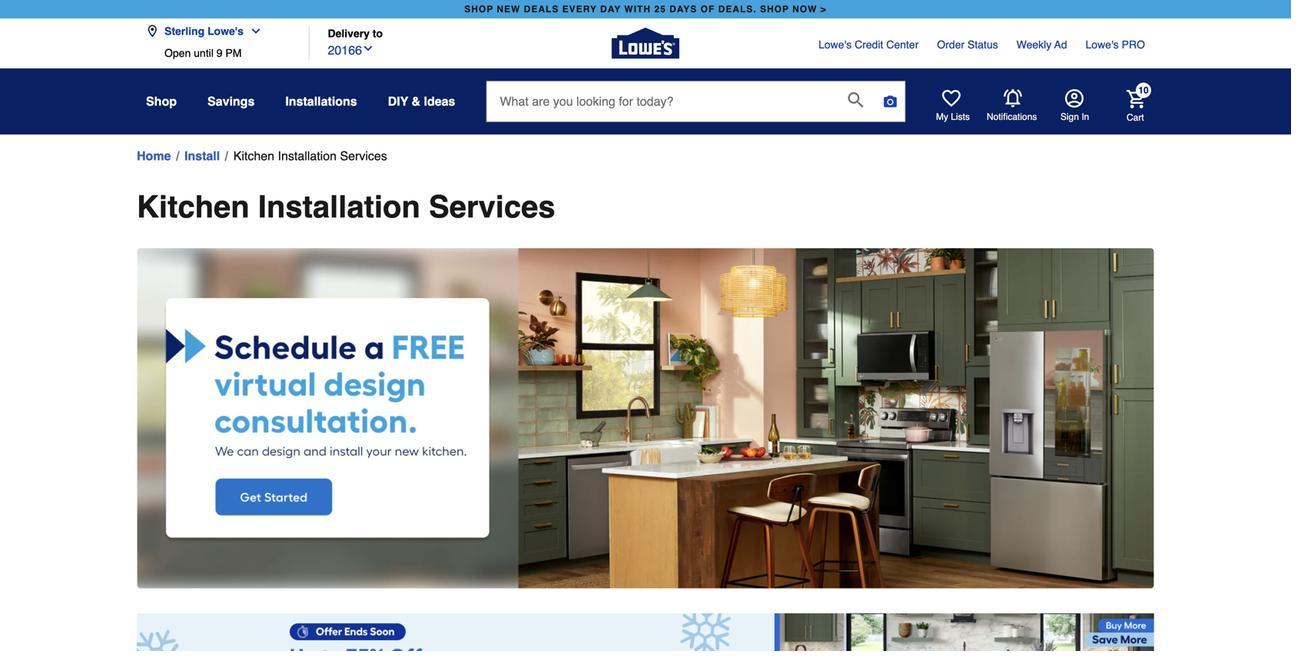 Task type: describe. For each thing, give the bounding box(es) containing it.
my
[[937, 112, 949, 122]]

shop
[[146, 94, 177, 108]]

notifications
[[987, 112, 1038, 122]]

lowe's home improvement lists image
[[943, 89, 961, 108]]

pro
[[1123, 38, 1146, 51]]

lowe's pro link
[[1086, 37, 1146, 52]]

services inside kitchen installation services link
[[340, 149, 387, 163]]

shop new deals every day with 25 days of deals. shop now > link
[[462, 0, 830, 18]]

>
[[821, 4, 827, 15]]

lowe's home improvement logo image
[[612, 10, 680, 77]]

20166
[[328, 43, 362, 57]]

install link
[[185, 147, 220, 165]]

diy & ideas button
[[388, 88, 456, 115]]

ideas
[[424, 94, 456, 108]]

ad
[[1055, 38, 1068, 51]]

2 shop from the left
[[761, 4, 790, 15]]

1 vertical spatial installation
[[258, 189, 421, 225]]

diy
[[388, 94, 409, 108]]

chevron down image
[[362, 42, 375, 55]]

open
[[165, 47, 191, 59]]

savings
[[208, 94, 255, 108]]

diy & ideas
[[388, 94, 456, 108]]

savings button
[[208, 88, 255, 115]]

weekly
[[1017, 38, 1052, 51]]

cart
[[1127, 112, 1145, 123]]

credit
[[855, 38, 884, 51]]

search image
[[849, 92, 864, 108]]

order
[[938, 38, 965, 51]]

home
[[137, 149, 171, 163]]

camera image
[[883, 94, 899, 109]]

sign
[[1061, 112, 1080, 122]]

to
[[373, 27, 383, 40]]

home link
[[137, 147, 171, 165]]

now
[[793, 4, 818, 15]]

sterling lowe's button
[[146, 16, 268, 47]]

lowe's credit center link
[[819, 37, 919, 52]]

lowe's home improvement cart image
[[1127, 90, 1146, 108]]

my lists link
[[937, 89, 971, 123]]

day
[[601, 4, 621, 15]]

new
[[497, 4, 521, 15]]

0 vertical spatial kitchen
[[234, 149, 275, 163]]

advertisement region
[[137, 614, 1155, 651]]

every
[[563, 4, 597, 15]]

9
[[217, 47, 223, 59]]

sterling
[[165, 25, 205, 37]]

until
[[194, 47, 214, 59]]

status
[[968, 38, 999, 51]]

chevron down image
[[244, 25, 262, 37]]

of
[[701, 4, 715, 15]]

deals
[[524, 4, 559, 15]]

lowe's for lowe's credit center
[[819, 38, 852, 51]]

&
[[412, 94, 421, 108]]

installations
[[286, 94, 357, 108]]



Task type: locate. For each thing, give the bounding box(es) containing it.
1 vertical spatial kitchen
[[137, 189, 250, 225]]

1 horizontal spatial lowe's
[[819, 38, 852, 51]]

shop left now
[[761, 4, 790, 15]]

shop
[[465, 4, 494, 15], [761, 4, 790, 15]]

in
[[1082, 112, 1090, 122]]

lowe's for lowe's pro
[[1086, 38, 1120, 51]]

25
[[655, 4, 667, 15]]

deals.
[[719, 4, 757, 15]]

delivery
[[328, 27, 370, 40]]

0 horizontal spatial lowe's
[[208, 25, 244, 37]]

installation
[[278, 149, 337, 163], [258, 189, 421, 225]]

shop new deals every day with 25 days of deals. shop now >
[[465, 4, 827, 15]]

lowe's pro
[[1086, 38, 1146, 51]]

open until 9 pm
[[165, 47, 242, 59]]

None search field
[[486, 81, 906, 136]]

kitchen installation services
[[234, 149, 387, 163], [137, 189, 556, 225]]

services
[[340, 149, 387, 163], [429, 189, 556, 225]]

location image
[[146, 25, 158, 37]]

pm
[[226, 47, 242, 59]]

center
[[887, 38, 919, 51]]

lowe's credit center
[[819, 38, 919, 51]]

order status link
[[938, 37, 999, 52]]

0 vertical spatial services
[[340, 149, 387, 163]]

lowe's left credit
[[819, 38, 852, 51]]

0 horizontal spatial shop
[[465, 4, 494, 15]]

1 vertical spatial kitchen installation services
[[137, 189, 556, 225]]

1 shop from the left
[[465, 4, 494, 15]]

2 horizontal spatial lowe's
[[1086, 38, 1120, 51]]

installation down kitchen installation services link
[[258, 189, 421, 225]]

lowe's inside button
[[208, 25, 244, 37]]

kitchen
[[234, 149, 275, 163], [137, 189, 250, 225]]

10
[[1139, 85, 1149, 96]]

days
[[670, 4, 698, 15]]

weekly ad
[[1017, 38, 1068, 51]]

lowe's
[[208, 25, 244, 37], [819, 38, 852, 51], [1086, 38, 1120, 51]]

sign in
[[1061, 112, 1090, 122]]

order status
[[938, 38, 999, 51]]

kitchen down 'install' link
[[137, 189, 250, 225]]

0 vertical spatial kitchen installation services
[[234, 149, 387, 163]]

1 horizontal spatial services
[[429, 189, 556, 225]]

sterling lowe's
[[165, 25, 244, 37]]

my lists
[[937, 112, 971, 122]]

installations button
[[286, 88, 357, 115]]

lists
[[952, 112, 971, 122]]

1 vertical spatial services
[[429, 189, 556, 225]]

sign in button
[[1061, 89, 1090, 123]]

shop button
[[146, 88, 177, 115]]

kitchen installation services down installations button
[[234, 149, 387, 163]]

0 vertical spatial installation
[[278, 149, 337, 163]]

lowe's home improvement account image
[[1066, 89, 1084, 108]]

lowe's left "pro"
[[1086, 38, 1120, 51]]

20166 button
[[328, 40, 375, 60]]

Search Query text field
[[487, 82, 836, 122]]

lowe's up the '9'
[[208, 25, 244, 37]]

0 horizontal spatial services
[[340, 149, 387, 163]]

kitchen installation services link
[[234, 147, 387, 165]]

kitchen installation services down kitchen installation services link
[[137, 189, 556, 225]]

with
[[625, 4, 651, 15]]

installation down installations button
[[278, 149, 337, 163]]

lowe's home improvement notification center image
[[1004, 89, 1023, 108]]

shop left new
[[465, 4, 494, 15]]

weekly ad link
[[1017, 37, 1068, 52]]

1 horizontal spatial shop
[[761, 4, 790, 15]]

kitchen right the install at the top left of page
[[234, 149, 275, 163]]

schedule a free virtual design consultation. we can design and install your new kitchen. image
[[137, 248, 1155, 589]]

install
[[185, 149, 220, 163]]

delivery to
[[328, 27, 383, 40]]



Task type: vqa. For each thing, say whether or not it's contained in the screenshot.
Weekly
yes



